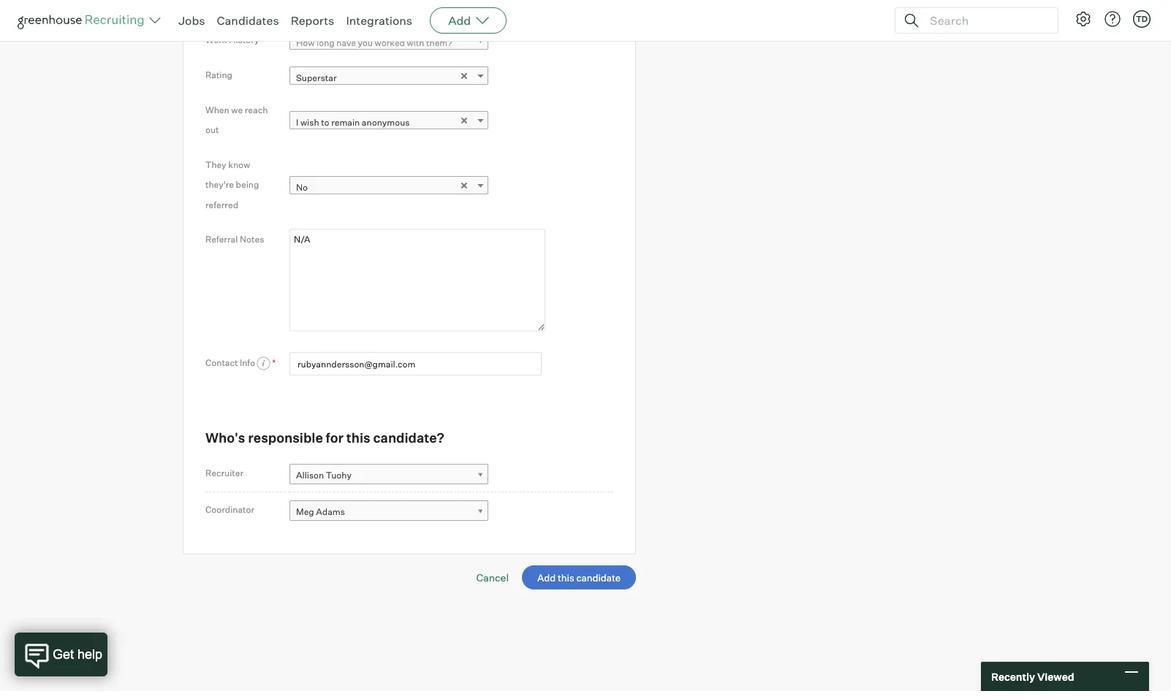 Task type: describe. For each thing, give the bounding box(es) containing it.
meg
[[296, 507, 314, 518]]

adams
[[316, 507, 345, 518]]

recently viewed
[[992, 671, 1075, 684]]

being
[[236, 179, 259, 190]]

info
[[240, 357, 255, 368]]

how long have you worked with them? link
[[290, 32, 489, 53]]

do not know link
[[290, 0, 489, 18]]

jobs
[[178, 13, 205, 28]]

contact info
[[206, 357, 257, 368]]

who's responsible for this candidate?
[[206, 430, 445, 446]]

Search text field
[[927, 10, 1045, 31]]

i wish to remain anonymous
[[296, 117, 410, 128]]

when we reach out
[[206, 104, 268, 135]]

this
[[347, 430, 371, 446]]

cancel
[[476, 572, 509, 585]]

do not know
[[296, 2, 347, 13]]

when
[[206, 104, 229, 115]]

with
[[407, 37, 425, 48]]

worked
[[375, 37, 405, 48]]

meg adams link
[[290, 501, 489, 522]]

i
[[296, 117, 299, 128]]

allison
[[296, 470, 324, 481]]

remain
[[331, 117, 360, 128]]

responsible
[[248, 430, 323, 446]]

td button
[[1131, 7, 1154, 31]]

add button
[[430, 7, 507, 34]]

td
[[1137, 14, 1149, 24]]

recruiter
[[206, 468, 244, 479]]

notes
[[240, 234, 264, 245]]

integrations
[[346, 13, 413, 28]]

wish
[[301, 117, 319, 128]]

*
[[272, 357, 276, 368]]

greenhouse recruiting image
[[18, 12, 149, 29]]

coordinator
[[206, 505, 255, 516]]

how
[[296, 37, 315, 48]]

i wish to remain anonymous link
[[290, 111, 489, 133]]

referral notes
[[206, 234, 264, 245]]

candidates
[[217, 13, 279, 28]]



Task type: locate. For each thing, give the bounding box(es) containing it.
None submit
[[522, 566, 636, 590]]

know
[[325, 2, 347, 13], [228, 159, 250, 170]]

they
[[206, 159, 226, 170]]

to
[[321, 117, 330, 128]]

add
[[449, 13, 471, 28]]

know right not
[[325, 2, 347, 13]]

candidates link
[[217, 13, 279, 28]]

td button
[[1134, 10, 1151, 28]]

0 horizontal spatial know
[[228, 159, 250, 170]]

no link
[[290, 176, 489, 197]]

0 vertical spatial know
[[325, 2, 347, 13]]

them?
[[427, 37, 453, 48]]

they know they're being referred
[[206, 159, 259, 210]]

allison tuohy link
[[290, 464, 489, 486]]

who's
[[206, 430, 245, 446]]

do
[[296, 2, 308, 13]]

rating
[[206, 69, 233, 80]]

know up being
[[228, 159, 250, 170]]

viewed
[[1038, 671, 1075, 684]]

None text field
[[290, 352, 542, 376]]

configure image
[[1075, 10, 1093, 28]]

superstar
[[296, 72, 337, 83]]

jobs link
[[178, 13, 205, 28]]

referred
[[206, 199, 238, 210]]

1 vertical spatial know
[[228, 159, 250, 170]]

cancel link
[[476, 572, 509, 585]]

know inside they know they're being referred
[[228, 159, 250, 170]]

tuohy
[[326, 470, 352, 481]]

work history
[[206, 34, 259, 45]]

not
[[310, 2, 323, 13]]

they're
[[206, 179, 234, 190]]

for
[[326, 430, 344, 446]]

superstar link
[[290, 66, 489, 88]]

contact
[[206, 357, 238, 368]]

1 horizontal spatial know
[[325, 2, 347, 13]]

anonymous
[[362, 117, 410, 128]]

meg adams
[[296, 507, 345, 518]]

reach
[[245, 104, 268, 115]]

history
[[229, 34, 259, 45]]

we
[[231, 104, 243, 115]]

candidate?
[[373, 430, 445, 446]]

None file field
[[18, 619, 202, 635], [0, 637, 185, 653], [18, 619, 202, 635], [0, 637, 185, 653]]

how long have you worked with them?
[[296, 37, 453, 48]]

allison tuohy
[[296, 470, 352, 481]]

reports link
[[291, 13, 335, 28]]

Referral Notes text field
[[290, 229, 546, 332]]

recently
[[992, 671, 1036, 684]]

long
[[317, 37, 335, 48]]

have
[[337, 37, 356, 48]]

work
[[206, 34, 227, 45]]

referral
[[206, 234, 238, 245]]

integrations link
[[346, 13, 413, 28]]

no
[[296, 182, 308, 193]]

reports
[[291, 13, 335, 28]]

you
[[358, 37, 373, 48]]

out
[[206, 124, 219, 135]]



Task type: vqa. For each thing, say whether or not it's contained in the screenshot.
'With'
yes



